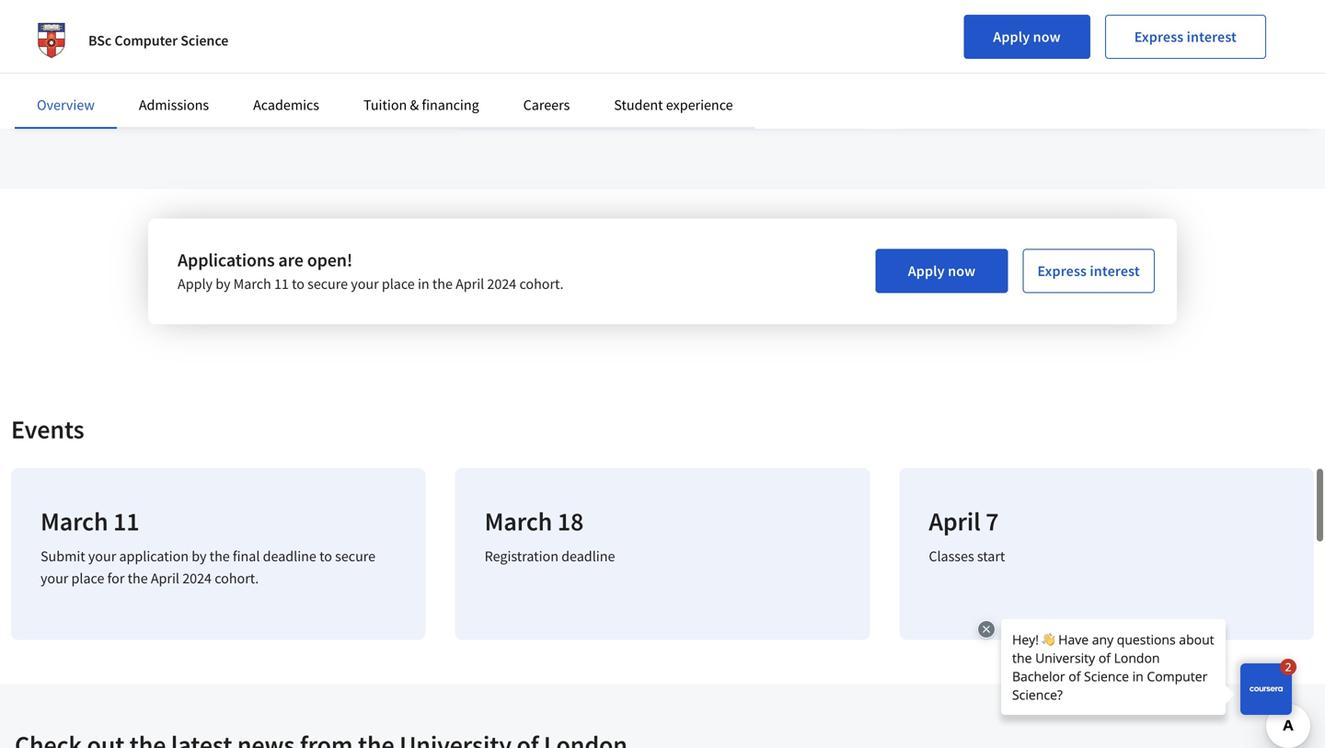 Task type: locate. For each thing, give the bounding box(es) containing it.
2024 for application
[[182, 569, 212, 587]]

april inside applications are open! apply by march 11 to secure your place in the april 2024 cohort.
[[456, 275, 484, 293]]

0 horizontal spatial march
[[40, 505, 108, 537]]

0 horizontal spatial april
[[151, 569, 179, 587]]

april inside submit your application by the final deadline to secure your place for the april 2024 cohort.
[[151, 569, 179, 587]]

11 down are
[[274, 275, 289, 293]]

1 vertical spatial apply now button
[[876, 249, 1008, 293]]

place left for in the bottom of the page
[[71, 569, 104, 587]]

your for application
[[40, 569, 68, 587]]

the left final
[[210, 547, 230, 565]]

your up for in the bottom of the page
[[88, 547, 116, 565]]

0 horizontal spatial 2024
[[182, 569, 212, 587]]

0 horizontal spatial to
[[292, 275, 305, 293]]

1 vertical spatial cohort.
[[215, 569, 259, 587]]

2 vertical spatial the
[[128, 569, 148, 587]]

18
[[557, 505, 584, 537]]

final
[[233, 547, 260, 565]]

1 vertical spatial secure
[[335, 547, 376, 565]]

place inside applications are open! apply by march 11 to secure your place in the april 2024 cohort.
[[382, 275, 415, 293]]

to right final
[[319, 547, 332, 565]]

march up registration
[[485, 505, 552, 537]]

1 horizontal spatial to
[[319, 547, 332, 565]]

0 vertical spatial express interest
[[1135, 28, 1237, 46]]

cohort. inside applications are open! apply by march 11 to secure your place in the april 2024 cohort.
[[520, 275, 564, 293]]

registration
[[485, 547, 559, 565]]

to for application
[[319, 547, 332, 565]]

1 vertical spatial apply now
[[908, 262, 976, 280]]

0 vertical spatial april
[[456, 275, 484, 293]]

cohort. inside submit your application by the final deadline to secure your place for the april 2024 cohort.
[[215, 569, 259, 587]]

university of london logo image
[[29, 18, 74, 63]]

0 horizontal spatial apply
[[178, 275, 213, 293]]

deadline down 18
[[562, 547, 615, 565]]

student experience link
[[614, 96, 733, 114]]

1 vertical spatial 11
[[113, 505, 139, 537]]

classes start
[[929, 547, 1005, 565]]

secure for open!
[[308, 275, 348, 293]]

by right application
[[192, 547, 207, 565]]

1 horizontal spatial 2024
[[487, 275, 517, 293]]

0 vertical spatial now
[[1033, 28, 1061, 46]]

events
[[11, 413, 84, 445]]

by
[[216, 275, 231, 293], [192, 547, 207, 565]]

express for bsc computer science
[[1135, 28, 1184, 46]]

1 vertical spatial your
[[88, 547, 116, 565]]

0 vertical spatial 2024
[[487, 275, 517, 293]]

classes
[[929, 547, 974, 565]]

0 vertical spatial express
[[1135, 28, 1184, 46]]

express interest
[[1135, 28, 1237, 46], [1038, 262, 1140, 280]]

computer
[[115, 31, 178, 50]]

2024 inside applications are open! apply by march 11 to secure your place in the april 2024 cohort.
[[487, 275, 517, 293]]

1 horizontal spatial deadline
[[562, 547, 615, 565]]

1 vertical spatial express
[[1038, 262, 1087, 280]]

the inside applications are open! apply by march 11 to secure your place in the april 2024 cohort.
[[432, 275, 453, 293]]

0 vertical spatial cohort.
[[520, 275, 564, 293]]

11
[[274, 275, 289, 293], [113, 505, 139, 537]]

student experience
[[614, 96, 733, 114]]

tuition & financing
[[364, 96, 479, 114]]

0 vertical spatial by
[[216, 275, 231, 293]]

admissions
[[139, 96, 209, 114]]

1 vertical spatial april
[[929, 505, 981, 537]]

your down submit
[[40, 569, 68, 587]]

deadline inside submit your application by the final deadline to secure your place for the april 2024 cohort.
[[263, 547, 317, 565]]

1 horizontal spatial place
[[382, 275, 415, 293]]

place inside submit your application by the final deadline to secure your place for the april 2024 cohort.
[[71, 569, 104, 587]]

1 vertical spatial express interest
[[1038, 262, 1140, 280]]

2 deadline from the left
[[562, 547, 615, 565]]

0 vertical spatial interest
[[1187, 28, 1237, 46]]

1 horizontal spatial april
[[456, 275, 484, 293]]

the right in
[[432, 275, 453, 293]]

academics
[[253, 96, 319, 114]]

apply for bsc computer science
[[993, 28, 1030, 46]]

march
[[233, 275, 271, 293], [40, 505, 108, 537], [485, 505, 552, 537]]

deadline
[[263, 547, 317, 565], [562, 547, 615, 565]]

april up classes
[[929, 505, 981, 537]]

0 horizontal spatial your
[[40, 569, 68, 587]]

0 vertical spatial secure
[[308, 275, 348, 293]]

secure for application
[[335, 547, 376, 565]]

your
[[351, 275, 379, 293], [88, 547, 116, 565], [40, 569, 68, 587]]

0 vertical spatial express interest button
[[1105, 15, 1266, 59]]

the for application
[[128, 569, 148, 587]]

0 horizontal spatial by
[[192, 547, 207, 565]]

1 horizontal spatial interest
[[1187, 28, 1237, 46]]

april down application
[[151, 569, 179, 587]]

tuition
[[364, 96, 407, 114]]

2024
[[487, 275, 517, 293], [182, 569, 212, 587]]

march up submit
[[40, 505, 108, 537]]

1 vertical spatial place
[[71, 569, 104, 587]]

0 horizontal spatial place
[[71, 569, 104, 587]]

the
[[432, 275, 453, 293], [210, 547, 230, 565], [128, 569, 148, 587]]

0 horizontal spatial deadline
[[263, 547, 317, 565]]

2 vertical spatial april
[[151, 569, 179, 587]]

now for bsc computer science
[[1033, 28, 1061, 46]]

2 horizontal spatial apply
[[993, 28, 1030, 46]]

april 7
[[929, 505, 999, 537]]

your down open!
[[351, 275, 379, 293]]

1 deadline from the left
[[263, 547, 317, 565]]

registration deadline
[[485, 547, 615, 565]]

admissions link
[[139, 96, 209, 114]]

april for open!
[[456, 275, 484, 293]]

0 horizontal spatial cohort.
[[215, 569, 259, 587]]

by down applications
[[216, 275, 231, 293]]

interest
[[1187, 28, 1237, 46], [1090, 262, 1140, 280]]

1 vertical spatial now
[[948, 262, 976, 280]]

0 horizontal spatial apply now
[[908, 262, 976, 280]]

2 horizontal spatial your
[[351, 275, 379, 293]]

april right in
[[456, 275, 484, 293]]

0 vertical spatial your
[[351, 275, 379, 293]]

overview
[[37, 96, 95, 114]]

1 vertical spatial interest
[[1090, 262, 1140, 280]]

0 horizontal spatial 11
[[113, 505, 139, 537]]

1 vertical spatial to
[[319, 547, 332, 565]]

to down are
[[292, 275, 305, 293]]

0 horizontal spatial interest
[[1090, 262, 1140, 280]]

financing
[[422, 96, 479, 114]]

0 horizontal spatial express
[[1038, 262, 1087, 280]]

interface designer
[[928, 37, 1024, 54]]

2024 down application
[[182, 569, 212, 587]]

1 horizontal spatial apply now
[[993, 28, 1061, 46]]

express interest for apply by march 11 to secure your place in the april 2024 cohort.
[[1038, 262, 1140, 280]]

now
[[1033, 28, 1061, 46], [948, 262, 976, 280]]

your inside applications are open! apply by march 11 to secure your place in the april 2024 cohort.
[[351, 275, 379, 293]]

secure
[[308, 275, 348, 293], [335, 547, 376, 565]]

0 vertical spatial to
[[292, 275, 305, 293]]

1 horizontal spatial the
[[210, 547, 230, 565]]

for
[[107, 569, 125, 587]]

april
[[456, 275, 484, 293], [929, 505, 981, 537], [151, 569, 179, 587]]

2 horizontal spatial april
[[929, 505, 981, 537]]

1 vertical spatial 2024
[[182, 569, 212, 587]]

apply now
[[993, 28, 1061, 46], [908, 262, 976, 280]]

1 horizontal spatial by
[[216, 275, 231, 293]]

secure inside applications are open! apply by march 11 to secure your place in the april 2024 cohort.
[[308, 275, 348, 293]]

0 vertical spatial apply now
[[993, 28, 1061, 46]]

submit
[[40, 547, 85, 565]]

11 up application
[[113, 505, 139, 537]]

to inside applications are open! apply by march 11 to secure your place in the april 2024 cohort.
[[292, 275, 305, 293]]

1 vertical spatial by
[[192, 547, 207, 565]]

1 vertical spatial express interest button
[[1023, 249, 1155, 293]]

deadline right final
[[263, 547, 317, 565]]

place for application
[[71, 569, 104, 587]]

careers link
[[523, 96, 570, 114]]

apply
[[993, 28, 1030, 46], [908, 262, 945, 280], [178, 275, 213, 293]]

express interest button
[[1105, 15, 1266, 59], [1023, 249, 1155, 293]]

1 horizontal spatial march
[[233, 275, 271, 293]]

by inside applications are open! apply by march 11 to secure your place in the april 2024 cohort.
[[216, 275, 231, 293]]

0 vertical spatial the
[[432, 275, 453, 293]]

2 vertical spatial your
[[40, 569, 68, 587]]

0 horizontal spatial the
[[128, 569, 148, 587]]

1 horizontal spatial express
[[1135, 28, 1184, 46]]

place left in
[[382, 275, 415, 293]]

1 horizontal spatial 11
[[274, 275, 289, 293]]

1 horizontal spatial apply
[[908, 262, 945, 280]]

0 horizontal spatial now
[[948, 262, 976, 280]]

academics link
[[253, 96, 319, 114]]

secure inside submit your application by the final deadline to secure your place for the april 2024 cohort.
[[335, 547, 376, 565]]

2 horizontal spatial the
[[432, 275, 453, 293]]

march for march 11
[[40, 505, 108, 537]]

2024 inside submit your application by the final deadline to secure your place for the april 2024 cohort.
[[182, 569, 212, 587]]

1 horizontal spatial cohort.
[[520, 275, 564, 293]]

2 horizontal spatial march
[[485, 505, 552, 537]]

march down applications
[[233, 275, 271, 293]]

0 vertical spatial 11
[[274, 275, 289, 293]]

2024 right in
[[487, 275, 517, 293]]

interest for apply by march 11 to secure your place in the april 2024 cohort.
[[1090, 262, 1140, 280]]

express
[[1135, 28, 1184, 46], [1038, 262, 1087, 280]]

0 vertical spatial place
[[382, 275, 415, 293]]

place
[[382, 275, 415, 293], [71, 569, 104, 587]]

apply now button
[[964, 15, 1090, 59], [876, 249, 1008, 293]]

0 vertical spatial apply now button
[[964, 15, 1090, 59]]

tuition & financing link
[[364, 96, 479, 114]]

to inside submit your application by the final deadline to secure your place for the april 2024 cohort.
[[319, 547, 332, 565]]

the right for in the bottom of the page
[[128, 569, 148, 587]]

1 horizontal spatial now
[[1033, 28, 1061, 46]]

to
[[292, 275, 305, 293], [319, 547, 332, 565]]

cohort.
[[520, 275, 564, 293], [215, 569, 259, 587]]



Task type: describe. For each thing, give the bounding box(es) containing it.
student
[[614, 96, 663, 114]]

cohort. for open!
[[520, 275, 564, 293]]

bsc
[[88, 31, 112, 50]]

are
[[278, 248, 304, 271]]

interface
[[928, 37, 975, 54]]

experience
[[666, 96, 733, 114]]

careers
[[523, 96, 570, 114]]

to for open!
[[292, 275, 305, 293]]

your for open!
[[351, 275, 379, 293]]

apply for apply by march 11 to secure your place in the april 2024 cohort.
[[908, 262, 945, 280]]

apply now button for bsc computer science
[[964, 15, 1090, 59]]

march for march 18
[[485, 505, 552, 537]]

science
[[181, 31, 229, 50]]

11 inside applications are open! apply by march 11 to secure your place in the april 2024 cohort.
[[274, 275, 289, 293]]

place for open!
[[382, 275, 415, 293]]

express for apply by march 11 to secure your place in the april 2024 cohort.
[[1038, 262, 1087, 280]]

&
[[410, 96, 419, 114]]

2024 for open!
[[487, 275, 517, 293]]

1 vertical spatial the
[[210, 547, 230, 565]]

march 18
[[485, 505, 584, 537]]

apply inside applications are open! apply by march 11 to secure your place in the april 2024 cohort.
[[178, 275, 213, 293]]

cohort. for application
[[215, 569, 259, 587]]

march 11
[[40, 505, 139, 537]]

express interest button for apply by march 11 to secure your place in the april 2024 cohort.
[[1023, 249, 1155, 293]]

bsc computer science
[[88, 31, 229, 50]]

start
[[977, 547, 1005, 565]]

applications
[[178, 248, 275, 271]]

april for application
[[151, 569, 179, 587]]

now for apply by march 11 to secure your place in the april 2024 cohort.
[[948, 262, 976, 280]]

the for open!
[[432, 275, 453, 293]]

applications are open! apply by march 11 to secure your place in the april 2024 cohort.
[[178, 248, 564, 293]]

open!
[[307, 248, 353, 271]]

express interest for bsc computer science
[[1135, 28, 1237, 46]]

7
[[986, 505, 999, 537]]

march inside applications are open! apply by march 11 to secure your place in the april 2024 cohort.
[[233, 275, 271, 293]]

by inside submit your application by the final deadline to secure your place for the april 2024 cohort.
[[192, 547, 207, 565]]

overview link
[[37, 96, 95, 114]]

submit your application by the final deadline to secure your place for the april 2024 cohort.
[[40, 547, 376, 587]]

apply now for bsc computer science
[[993, 28, 1061, 46]]

1 horizontal spatial your
[[88, 547, 116, 565]]

interest for bsc computer science
[[1187, 28, 1237, 46]]

application
[[119, 547, 189, 565]]

designer
[[978, 37, 1024, 54]]

apply now for apply by march 11 to secure your place in the april 2024 cohort.
[[908, 262, 976, 280]]

apply now button for apply by march 11 to secure your place in the april 2024 cohort.
[[876, 249, 1008, 293]]

express interest button for bsc computer science
[[1105, 15, 1266, 59]]

in
[[418, 275, 429, 293]]



Task type: vqa. For each thing, say whether or not it's contained in the screenshot.
the top of
no



